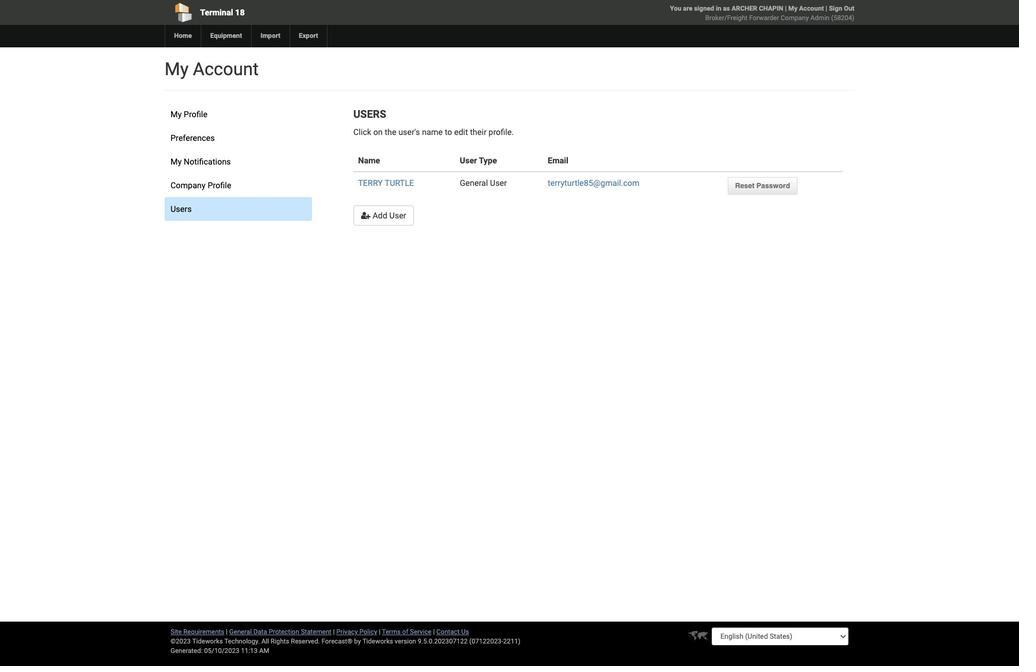 Task type: vqa. For each thing, say whether or not it's contained in the screenshot.
EMPTY
no



Task type: locate. For each thing, give the bounding box(es) containing it.
all
[[262, 638, 269, 646]]

my for my account
[[165, 59, 189, 79]]

0 vertical spatial users
[[354, 108, 387, 120]]

company down my notifications
[[171, 181, 206, 190]]

user right the add on the left of the page
[[390, 211, 406, 220]]

user inside button
[[390, 211, 406, 220]]

broker/freight
[[706, 14, 748, 22]]

my down preferences
[[171, 157, 182, 166]]

my inside you are signed in as archer chapin | my account | sign out broker/freight forwarder company admin (58204)
[[789, 5, 798, 12]]

add user
[[371, 211, 406, 220]]

0 horizontal spatial users
[[171, 204, 192, 214]]

password
[[757, 182, 791, 190]]

the
[[385, 127, 397, 137]]

terry turtle link
[[358, 178, 414, 188]]

1 horizontal spatial user
[[460, 156, 477, 165]]

account
[[800, 5, 824, 12], [193, 59, 259, 79]]

general
[[460, 178, 488, 188], [229, 629, 252, 636]]

on
[[374, 127, 383, 137]]

1 vertical spatial general
[[229, 629, 252, 636]]

my for my profile
[[171, 110, 182, 119]]

my right chapin
[[789, 5, 798, 12]]

my account link
[[789, 5, 824, 12]]

user left type
[[460, 156, 477, 165]]

| right chapin
[[785, 5, 787, 12]]

0 horizontal spatial account
[[193, 59, 259, 79]]

user down type
[[490, 178, 507, 188]]

my notifications
[[171, 157, 231, 166]]

2 vertical spatial user
[[390, 211, 406, 220]]

1 vertical spatial company
[[171, 181, 206, 190]]

tideworks
[[363, 638, 393, 646]]

import link
[[251, 25, 290, 47]]

company inside you are signed in as archer chapin | my account | sign out broker/freight forwarder company admin (58204)
[[781, 14, 809, 22]]

click on the user's name to edit their profile.
[[354, 127, 514, 137]]

click
[[354, 127, 372, 137]]

generated:
[[171, 648, 203, 655]]

1 vertical spatial users
[[171, 204, 192, 214]]

of
[[402, 629, 409, 636]]

company down my account link
[[781, 14, 809, 22]]

site
[[171, 629, 182, 636]]

0 horizontal spatial user
[[390, 211, 406, 220]]

home
[[174, 32, 192, 40]]

terms
[[382, 629, 401, 636]]

1 horizontal spatial account
[[800, 5, 824, 12]]

|
[[785, 5, 787, 12], [826, 5, 828, 12], [226, 629, 228, 636], [333, 629, 335, 636], [379, 629, 381, 636], [433, 629, 435, 636]]

user for general user
[[490, 178, 507, 188]]

contact us link
[[437, 629, 469, 636]]

0 horizontal spatial company
[[171, 181, 206, 190]]

version
[[395, 638, 416, 646]]

users
[[354, 108, 387, 120], [171, 204, 192, 214]]

0 vertical spatial profile
[[184, 110, 208, 119]]

1 vertical spatial user
[[490, 178, 507, 188]]

1 horizontal spatial company
[[781, 14, 809, 22]]

profile up preferences
[[184, 110, 208, 119]]

(58204)
[[832, 14, 855, 22]]

| up the tideworks
[[379, 629, 381, 636]]

account down equipment link
[[193, 59, 259, 79]]

18
[[235, 8, 245, 17]]

my
[[789, 5, 798, 12], [165, 59, 189, 79], [171, 110, 182, 119], [171, 157, 182, 166]]

notifications
[[184, 157, 231, 166]]

company
[[781, 14, 809, 22], [171, 181, 206, 190]]

user
[[460, 156, 477, 165], [490, 178, 507, 188], [390, 211, 406, 220]]

name
[[422, 127, 443, 137]]

terryturtle85@gmail.com reset password
[[548, 178, 791, 190]]

admin
[[811, 14, 830, 22]]

general user
[[460, 178, 507, 188]]

are
[[683, 5, 693, 12]]

to
[[445, 127, 452, 137]]

general down the user type
[[460, 178, 488, 188]]

terryturtle85@gmail.com
[[548, 178, 640, 188]]

0 vertical spatial company
[[781, 14, 809, 22]]

profile.
[[489, 127, 514, 137]]

account up admin
[[800, 5, 824, 12]]

profile down notifications
[[208, 181, 231, 190]]

2 horizontal spatial user
[[490, 178, 507, 188]]

general up technology. at the bottom of the page
[[229, 629, 252, 636]]

general inside site requirements | general data protection statement | privacy policy | terms of service | contact us ©2023 tideworks technology. all rights reserved. forecast® by tideworks version 9.5.0.202307122 (07122023-2211) generated: 05/10/2023 11:13 am
[[229, 629, 252, 636]]

0 horizontal spatial general
[[229, 629, 252, 636]]

0 vertical spatial account
[[800, 5, 824, 12]]

| up technology. at the bottom of the page
[[226, 629, 228, 636]]

policy
[[360, 629, 377, 636]]

terminal
[[200, 8, 233, 17]]

equipment link
[[201, 25, 251, 47]]

profile for my profile
[[184, 110, 208, 119]]

their
[[470, 127, 487, 137]]

am
[[259, 648, 269, 655]]

users down "company profile" on the top left of the page
[[171, 204, 192, 214]]

sign out link
[[829, 5, 855, 12]]

profile
[[184, 110, 208, 119], [208, 181, 231, 190]]

general data protection statement link
[[229, 629, 332, 636]]

0 vertical spatial general
[[460, 178, 488, 188]]

my up preferences
[[171, 110, 182, 119]]

1 vertical spatial account
[[193, 59, 259, 79]]

my down home link
[[165, 59, 189, 79]]

users up click in the top left of the page
[[354, 108, 387, 120]]

reserved.
[[291, 638, 320, 646]]

1 vertical spatial profile
[[208, 181, 231, 190]]

user for add user
[[390, 211, 406, 220]]

site requirements link
[[171, 629, 224, 636]]



Task type: describe. For each thing, give the bounding box(es) containing it.
export link
[[290, 25, 327, 47]]

(07122023-
[[470, 638, 504, 646]]

11:13
[[241, 648, 258, 655]]

import
[[261, 32, 281, 40]]

archer
[[732, 5, 758, 12]]

privacy policy link
[[337, 629, 377, 636]]

forwarder
[[750, 14, 780, 22]]

export
[[299, 32, 318, 40]]

signed
[[695, 5, 715, 12]]

| left sign
[[826, 5, 828, 12]]

rights
[[271, 638, 289, 646]]

equipment
[[210, 32, 242, 40]]

email
[[548, 156, 569, 165]]

reset
[[736, 182, 755, 190]]

in
[[716, 5, 722, 12]]

contact
[[437, 629, 460, 636]]

profile for company profile
[[208, 181, 231, 190]]

terryturtle85@gmail.com link
[[548, 178, 640, 188]]

account inside you are signed in as archer chapin | my account | sign out broker/freight forwarder company admin (58204)
[[800, 5, 824, 12]]

you are signed in as archer chapin | my account | sign out broker/freight forwarder company admin (58204)
[[670, 5, 855, 22]]

| up forecast®
[[333, 629, 335, 636]]

terry turtle
[[358, 178, 414, 188]]

1 horizontal spatial general
[[460, 178, 488, 188]]

data
[[254, 629, 267, 636]]

out
[[844, 5, 855, 12]]

terminal 18 link
[[165, 0, 442, 25]]

edit
[[454, 127, 468, 137]]

my profile
[[171, 110, 208, 119]]

name
[[358, 156, 380, 165]]

protection
[[269, 629, 299, 636]]

9.5.0.202307122
[[418, 638, 468, 646]]

add
[[373, 211, 388, 220]]

user plus image
[[361, 211, 371, 220]]

home link
[[165, 25, 201, 47]]

service
[[410, 629, 432, 636]]

technology.
[[225, 638, 260, 646]]

terminal 18
[[200, 8, 245, 17]]

by
[[354, 638, 361, 646]]

0 vertical spatial user
[[460, 156, 477, 165]]

©2023 tideworks
[[171, 638, 223, 646]]

statement
[[301, 629, 332, 636]]

my for my notifications
[[171, 157, 182, 166]]

you
[[670, 5, 682, 12]]

company profile
[[171, 181, 231, 190]]

terms of service link
[[382, 629, 432, 636]]

requirements
[[184, 629, 224, 636]]

as
[[723, 5, 730, 12]]

2211)
[[504, 638, 521, 646]]

my account
[[165, 59, 259, 79]]

us
[[462, 629, 469, 636]]

privacy
[[337, 629, 358, 636]]

user type
[[460, 156, 497, 165]]

site requirements | general data protection statement | privacy policy | terms of service | contact us ©2023 tideworks technology. all rights reserved. forecast® by tideworks version 9.5.0.202307122 (07122023-2211) generated: 05/10/2023 11:13 am
[[171, 629, 521, 655]]

1 horizontal spatial users
[[354, 108, 387, 120]]

add user button
[[354, 205, 414, 226]]

user's
[[399, 127, 420, 137]]

chapin
[[759, 5, 784, 12]]

sign
[[829, 5, 843, 12]]

reset password link
[[728, 177, 798, 195]]

type
[[479, 156, 497, 165]]

| up 9.5.0.202307122
[[433, 629, 435, 636]]

forecast®
[[322, 638, 353, 646]]

05/10/2023
[[204, 648, 240, 655]]

preferences
[[171, 133, 215, 143]]



